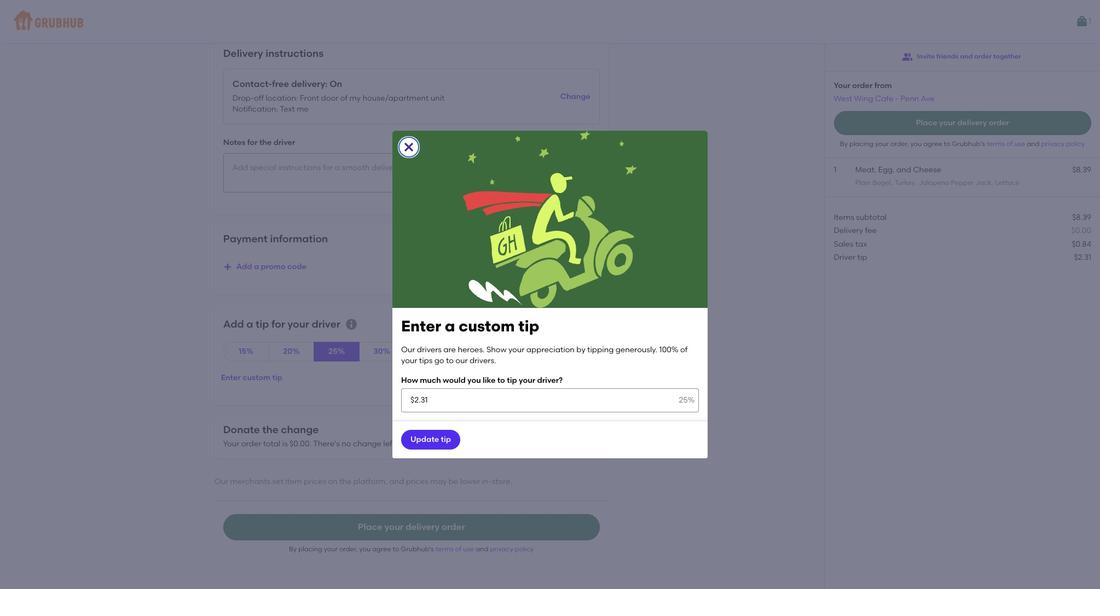 Task type: vqa. For each thing, say whether or not it's contained in the screenshot.
delivery for the leftmost "privacy policy" LINK
yes



Task type: describe. For each thing, give the bounding box(es) containing it.
$8.39 plain bagel turkey jalapeno pepper jack lettuce
[[856, 165, 1092, 186]]

how much would you like to tip your driver?
[[401, 376, 563, 386]]

instructions
[[266, 47, 324, 60]]

policy for the topmost place your delivery order button the privacy policy link
[[1066, 140, 1085, 148]]

driver
[[834, 253, 856, 262]]

delivery for the bottommost place your delivery order button
[[406, 522, 440, 533]]

terms of use link for the bottommost place your delivery order button's the privacy policy link
[[436, 546, 476, 553]]

$0.00.
[[290, 440, 312, 449]]

0 vertical spatial change
[[281, 424, 319, 436]]

contact-
[[233, 79, 272, 89]]

1 horizontal spatial privacy
[[1041, 140, 1065, 148]]

cafe
[[875, 94, 894, 103]]

30%
[[374, 347, 391, 356]]

payment
[[223, 233, 268, 245]]

total
[[263, 440, 280, 449]]

20%
[[283, 347, 300, 356]]

donate
[[223, 424, 260, 436]]

front
[[300, 94, 319, 103]]

generously.
[[616, 345, 658, 355]]

there's
[[313, 440, 340, 449]]

update
[[411, 435, 439, 444]]

enter for enter a custom tip
[[401, 317, 441, 336]]

left
[[383, 440, 395, 449]]

use for the bottommost place your delivery order button's the privacy policy link
[[463, 546, 474, 553]]

meat, egg, and cheese
[[856, 165, 942, 175]]

be
[[449, 477, 458, 486]]

notes for the driver
[[223, 138, 295, 148]]

delivery fee
[[834, 226, 877, 236]]

0 horizontal spatial 1
[[834, 165, 837, 175]]

place your delivery order for the bottommost place your delivery order button's the privacy policy link the terms of use link
[[358, 522, 465, 533]]

0 vertical spatial for
[[247, 138, 258, 148]]

drivers
[[417, 345, 442, 355]]

together
[[994, 53, 1022, 60]]

delivery for delivery instructions
[[223, 47, 263, 60]]

west wing cafe - penn ave link
[[834, 94, 935, 103]]

item
[[285, 477, 302, 486]]

turkey
[[895, 179, 915, 186]]

appreciation
[[527, 345, 575, 355]]

notification:
[[233, 105, 278, 114]]

0 vertical spatial custom
[[459, 317, 515, 336]]

items
[[834, 213, 855, 222]]

delivery inside contact-free delivery : on drop-off location: front door of my house/apartment unit notification: text me
[[291, 79, 325, 89]]

:
[[325, 79, 328, 89]]

by
[[577, 345, 586, 355]]

1 prices from the left
[[304, 477, 326, 486]]

our for our drivers are heroes. show your appreciation by tipping generously. 100% of your tips go to our drivers.
[[401, 345, 415, 355]]

grubhub's for the bottommost place your delivery order button's the privacy policy link
[[401, 546, 434, 553]]

$8.39 for $8.39
[[1073, 213, 1092, 222]]

our merchants set item prices on the platform, and prices may be lower in-store.
[[214, 477, 512, 486]]

30% button
[[359, 342, 405, 362]]

1 horizontal spatial placing
[[850, 140, 874, 148]]

add a tip for your driver
[[223, 318, 340, 331]]

agree for the bottommost place your delivery order button's the privacy policy link
[[372, 546, 391, 553]]

1 vertical spatial for
[[271, 318, 285, 331]]

me
[[297, 105, 309, 114]]

place for the bottommost place your delivery order button's the privacy policy link
[[358, 522, 383, 533]]

enter a custom tip
[[401, 317, 539, 336]]

2 horizontal spatial you
[[911, 140, 922, 148]]

a for tip
[[247, 318, 253, 331]]

by placing your order, you agree to grubhub's terms of use and privacy policy for the topmost place your delivery order button the privacy policy link
[[840, 140, 1085, 148]]

$8.39 for $8.39 plain bagel turkey jalapeno pepper jack lettuce
[[1073, 165, 1092, 175]]

1 horizontal spatial 25%
[[679, 396, 695, 405]]

on inside donate the change your order total is $0.00. there's no change left over to donate on this order.
[[453, 440, 463, 449]]

sales tax
[[834, 240, 867, 249]]

bagel
[[873, 179, 891, 186]]

order.
[[479, 440, 501, 449]]

heroes.
[[458, 345, 485, 355]]

invite friends and order together button
[[902, 47, 1022, 67]]

1 vertical spatial on
[[328, 477, 338, 486]]

order inside your order from west wing cafe - penn ave
[[853, 81, 873, 90]]

by for the topmost place your delivery order button
[[840, 140, 848, 148]]

penn
[[901, 94, 919, 103]]

sales
[[834, 240, 854, 249]]

donate
[[424, 440, 451, 449]]

tip down the '20%' button
[[272, 373, 283, 383]]

delivery for the topmost place your delivery order button
[[958, 118, 987, 127]]

and inside button
[[960, 53, 973, 60]]

add a promo code
[[236, 262, 307, 271]]

pepper
[[951, 179, 974, 186]]

set
[[272, 477, 283, 486]]

order inside donate the change your order total is $0.00. there's no change left over to donate on this order.
[[241, 440, 261, 449]]

our drivers are heroes. show your appreciation by tipping generously. 100% of your tips go to our drivers.
[[401, 345, 688, 366]]

over
[[397, 440, 413, 449]]

like
[[483, 376, 496, 386]]

west
[[834, 94, 853, 103]]

of inside contact-free delivery : on drop-off location: front door of my house/apartment unit notification: text me
[[340, 94, 348, 103]]

text
[[280, 105, 295, 114]]

1 horizontal spatial order,
[[891, 140, 909, 148]]

privacy policy link for the topmost place your delivery order button
[[1041, 140, 1085, 148]]

1 horizontal spatial svg image
[[402, 141, 416, 154]]

from
[[875, 81, 892, 90]]

donate the change your order total is $0.00. there's no change left over to donate on this order.
[[223, 424, 501, 449]]

this
[[465, 440, 478, 449]]

1 vertical spatial change
[[353, 440, 382, 449]]

lower
[[460, 477, 480, 486]]

no
[[342, 440, 351, 449]]

1 button
[[1076, 11, 1092, 31]]

drop-
[[233, 94, 254, 103]]

tip up appreciation
[[519, 317, 539, 336]]

terms for the bottommost place your delivery order button's the privacy policy link the terms of use link
[[436, 546, 454, 553]]

25% button
[[314, 342, 360, 362]]

tax
[[856, 240, 867, 249]]

enter custom tip
[[221, 373, 283, 383]]

$0.84
[[1072, 240, 1092, 249]]

enter for enter custom tip
[[221, 373, 241, 383]]

egg,
[[879, 165, 895, 175]]

by for the bottommost place your delivery order button
[[289, 546, 297, 553]]

the inside donate the change your order total is $0.00. there's no change left over to donate on this order.
[[262, 424, 279, 436]]

tips
[[419, 356, 433, 366]]

how
[[401, 376, 418, 386]]

plain
[[856, 179, 871, 186]]

15% button
[[223, 342, 269, 362]]

svg image
[[223, 263, 232, 272]]

invite friends and order together
[[917, 53, 1022, 60]]

is
[[282, 440, 288, 449]]

change button
[[560, 87, 591, 107]]

ave
[[921, 94, 935, 103]]

your inside your order from west wing cafe - penn ave
[[834, 81, 851, 90]]

2 vertical spatial the
[[339, 477, 352, 486]]

1 vertical spatial place your delivery order button
[[223, 515, 600, 541]]

delivery for delivery fee
[[834, 226, 863, 236]]

0 horizontal spatial driver
[[274, 138, 295, 148]]

notes
[[223, 138, 245, 148]]

driver?
[[537, 376, 563, 386]]

custom inside button
[[243, 373, 271, 383]]

2 prices from the left
[[406, 477, 429, 486]]

free
[[272, 79, 289, 89]]



Task type: locate. For each thing, give the bounding box(es) containing it.
$8.39 inside $8.39 plain bagel turkey jalapeno pepper jack lettuce
[[1073, 165, 1092, 175]]

use for the topmost place your delivery order button the privacy policy link
[[1015, 140, 1026, 148]]

tip up 15% button
[[256, 318, 269, 331]]

payment information
[[223, 233, 328, 245]]

change
[[281, 424, 319, 436], [353, 440, 382, 449]]

on left this
[[453, 440, 463, 449]]

by placing your order, you agree to grubhub's terms of use and privacy policy for the bottommost place your delivery order button's the privacy policy link
[[289, 546, 534, 553]]

1 vertical spatial terms of use link
[[436, 546, 476, 553]]

tip down the tax
[[858, 253, 867, 262]]

fee
[[865, 226, 877, 236]]

0 horizontal spatial on
[[328, 477, 338, 486]]

are
[[444, 345, 456, 355]]

enter down 15% button
[[221, 373, 241, 383]]

add up 15%
[[223, 318, 244, 331]]

0 vertical spatial on
[[453, 440, 463, 449]]

placing
[[850, 140, 874, 148], [298, 546, 322, 553]]

2 vertical spatial delivery
[[406, 522, 440, 533]]

enter inside button
[[221, 373, 241, 383]]

house/apartment
[[363, 94, 429, 103]]

door
[[321, 94, 339, 103]]

agree
[[924, 140, 943, 148], [372, 546, 391, 553]]

on
[[330, 79, 342, 89]]

update tip
[[411, 435, 451, 444]]

0 vertical spatial add
[[236, 262, 252, 271]]

location:
[[266, 94, 298, 103]]

0 vertical spatial your
[[834, 81, 851, 90]]

change right no
[[353, 440, 382, 449]]

1 vertical spatial our
[[214, 477, 228, 486]]

1 horizontal spatial delivery
[[406, 522, 440, 533]]

delivery up $8.39 plain bagel turkey jalapeno pepper jack lettuce
[[958, 118, 987, 127]]

$2.31
[[1074, 253, 1092, 262]]

our
[[456, 356, 468, 366]]

cheese
[[913, 165, 942, 175]]

0 horizontal spatial terms of use link
[[436, 546, 476, 553]]

enter up drivers
[[401, 317, 441, 336]]

a inside 'button'
[[254, 262, 259, 271]]

25% inside button
[[329, 347, 345, 356]]

1 vertical spatial enter
[[221, 373, 241, 383]]

a up are
[[445, 317, 455, 336]]

people icon image
[[902, 51, 913, 62]]

0 vertical spatial delivery
[[223, 47, 263, 60]]

invite
[[917, 53, 935, 60]]

place your delivery order for the terms of use link related to the topmost place your delivery order button the privacy policy link
[[916, 118, 1009, 127]]

delivery
[[291, 79, 325, 89], [958, 118, 987, 127], [406, 522, 440, 533]]

a for promo
[[254, 262, 259, 271]]

0 horizontal spatial enter
[[221, 373, 241, 383]]

1 horizontal spatial you
[[468, 376, 481, 386]]

0 horizontal spatial place your delivery order
[[358, 522, 465, 533]]

0 vertical spatial the
[[259, 138, 272, 148]]

1 horizontal spatial change
[[353, 440, 382, 449]]

enter custom tip button
[[217, 368, 287, 388]]

20% button
[[269, 342, 314, 362]]

add
[[236, 262, 252, 271], [223, 318, 244, 331]]

place down ave
[[916, 118, 938, 127]]

driver tip
[[834, 253, 867, 262]]

0 horizontal spatial agree
[[372, 546, 391, 553]]

tip
[[858, 253, 867, 262], [519, 317, 539, 336], [256, 318, 269, 331], [272, 373, 283, 383], [507, 376, 517, 386], [441, 435, 451, 444]]

0 horizontal spatial prices
[[304, 477, 326, 486]]

our
[[401, 345, 415, 355], [214, 477, 228, 486]]

on left platform,
[[328, 477, 338, 486]]

delivery up sales tax
[[834, 226, 863, 236]]

1 $8.39 from the top
[[1073, 165, 1092, 175]]

0 horizontal spatial place your delivery order button
[[223, 515, 600, 541]]

0 horizontal spatial svg image
[[345, 318, 358, 331]]

jalapeno
[[919, 179, 950, 186]]

0 vertical spatial $8.39
[[1073, 165, 1092, 175]]

1 horizontal spatial place
[[916, 118, 938, 127]]

1 vertical spatial order,
[[339, 546, 358, 553]]

delivery up front
[[291, 79, 325, 89]]

1 vertical spatial grubhub's
[[401, 546, 434, 553]]

place your delivery order
[[916, 118, 1009, 127], [358, 522, 465, 533]]

place your delivery order button down ave
[[834, 111, 1092, 135]]

jack
[[976, 179, 992, 186]]

agree for the topmost place your delivery order button the privacy policy link
[[924, 140, 943, 148]]

in-
[[482, 477, 492, 486]]

may
[[430, 477, 447, 486]]

lettuce
[[995, 179, 1020, 186]]

terms for the terms of use link related to the topmost place your delivery order button the privacy policy link
[[987, 140, 1005, 148]]

add right svg image
[[236, 262, 252, 271]]

0 vertical spatial place your delivery order button
[[834, 111, 1092, 135]]

privacy policy link for the bottommost place your delivery order button
[[490, 546, 534, 553]]

prices right the item
[[304, 477, 326, 486]]

1 vertical spatial use
[[463, 546, 474, 553]]

contact-free delivery : on drop-off location: front door of my house/apartment unit notification: text me
[[233, 79, 445, 114]]

1 vertical spatial delivery
[[958, 118, 987, 127]]

0 horizontal spatial our
[[214, 477, 228, 486]]

1 vertical spatial add
[[223, 318, 244, 331]]

add a promo code button
[[223, 257, 307, 277]]

our left drivers
[[401, 345, 415, 355]]

1 horizontal spatial custom
[[459, 317, 515, 336]]

to inside donate the change your order total is $0.00. there's no change left over to donate on this order.
[[415, 440, 423, 449]]

subtotal
[[856, 213, 887, 222]]

1 horizontal spatial grubhub's
[[952, 140, 985, 148]]

delivery instructions
[[223, 47, 324, 60]]

of
[[340, 94, 348, 103], [1007, 140, 1013, 148], [681, 345, 688, 355], [455, 546, 462, 553]]

1 horizontal spatial place your delivery order button
[[834, 111, 1092, 135]]

1 vertical spatial privacy
[[490, 546, 513, 553]]

custom down 15% button
[[243, 373, 271, 383]]

Amount text field
[[401, 389, 699, 413]]

prices left may
[[406, 477, 429, 486]]

1 horizontal spatial privacy policy link
[[1041, 140, 1085, 148]]

1 horizontal spatial delivery
[[834, 226, 863, 236]]

my
[[350, 94, 361, 103]]

1 vertical spatial your
[[223, 440, 239, 449]]

0 horizontal spatial placing
[[298, 546, 322, 553]]

0 vertical spatial place
[[916, 118, 938, 127]]

terms of use link for the topmost place your delivery order button the privacy policy link
[[987, 140, 1027, 148]]

to
[[944, 140, 951, 148], [446, 356, 454, 366], [497, 376, 505, 386], [415, 440, 423, 449], [393, 546, 399, 553]]

15%
[[239, 347, 254, 356]]

0 vertical spatial agree
[[924, 140, 943, 148]]

1 vertical spatial $8.39
[[1073, 213, 1092, 222]]

0 vertical spatial our
[[401, 345, 415, 355]]

place down platform,
[[358, 522, 383, 533]]

merchants
[[230, 477, 270, 486]]

place your delivery order down ave
[[916, 118, 1009, 127]]

1 vertical spatial delivery
[[834, 226, 863, 236]]

0 vertical spatial svg image
[[402, 141, 416, 154]]

for up 20%
[[271, 318, 285, 331]]

1 vertical spatial policy
[[515, 546, 534, 553]]

0 vertical spatial terms
[[987, 140, 1005, 148]]

go
[[435, 356, 444, 366]]

1 vertical spatial svg image
[[345, 318, 358, 331]]

2 horizontal spatial delivery
[[958, 118, 987, 127]]

1 horizontal spatial prices
[[406, 477, 429, 486]]

delivery up contact-
[[223, 47, 263, 60]]

for
[[247, 138, 258, 148], [271, 318, 285, 331]]

1 vertical spatial 1
[[834, 165, 837, 175]]

our for our merchants set item prices on the platform, and prices may be lower in-store.
[[214, 477, 228, 486]]

a left "promo" in the top of the page
[[254, 262, 259, 271]]

your inside donate the change your order total is $0.00. there's no change left over to donate on this order.
[[223, 440, 239, 449]]

Notes for the driver text field
[[223, 153, 600, 193]]

0 horizontal spatial a
[[247, 318, 253, 331]]

by placing your order, you agree to grubhub's terms of use and privacy policy
[[840, 140, 1085, 148], [289, 546, 534, 553]]

1 horizontal spatial driver
[[312, 318, 340, 331]]

0 horizontal spatial order,
[[339, 546, 358, 553]]

2 vertical spatial you
[[359, 546, 371, 553]]

tip right update
[[441, 435, 451, 444]]

0 horizontal spatial custom
[[243, 373, 271, 383]]

1 vertical spatial 25%
[[679, 396, 695, 405]]

your order from west wing cafe - penn ave
[[834, 81, 935, 103]]

and
[[960, 53, 973, 60], [1027, 140, 1040, 148], [897, 165, 912, 175], [389, 477, 404, 486], [476, 546, 489, 553]]

driver up 25% button
[[312, 318, 340, 331]]

your
[[939, 118, 956, 127], [875, 140, 889, 148], [288, 318, 309, 331], [509, 345, 525, 355], [401, 356, 417, 366], [519, 376, 535, 386], [385, 522, 404, 533], [324, 546, 338, 553]]

custom up show
[[459, 317, 515, 336]]

order
[[975, 53, 992, 60], [853, 81, 873, 90], [989, 118, 1009, 127], [241, 440, 261, 449], [442, 522, 465, 533]]

terms
[[987, 140, 1005, 148], [436, 546, 454, 553]]

tip right the like
[[507, 376, 517, 386]]

your up west at right
[[834, 81, 851, 90]]

add for add a promo code
[[236, 262, 252, 271]]

driver
[[274, 138, 295, 148], [312, 318, 340, 331]]

items subtotal
[[834, 213, 887, 222]]

a
[[254, 262, 259, 271], [445, 317, 455, 336], [247, 318, 253, 331]]

our inside our drivers are heroes. show your appreciation by tipping generously. 100% of your tips go to our drivers.
[[401, 345, 415, 355]]

your down donate
[[223, 440, 239, 449]]

1 horizontal spatial policy
[[1066, 140, 1085, 148]]

enter
[[401, 317, 441, 336], [221, 373, 241, 383]]

0 vertical spatial by placing your order, you agree to grubhub's terms of use and privacy policy
[[840, 140, 1085, 148]]

on
[[453, 440, 463, 449], [328, 477, 338, 486]]

0 vertical spatial place your delivery order
[[916, 118, 1009, 127]]

delivery down may
[[406, 522, 440, 533]]

unit
[[431, 94, 445, 103]]

0 vertical spatial by
[[840, 140, 848, 148]]

terms of use link
[[987, 140, 1027, 148], [436, 546, 476, 553]]

1 horizontal spatial a
[[254, 262, 259, 271]]

0 vertical spatial privacy
[[1041, 140, 1065, 148]]

1 horizontal spatial our
[[401, 345, 415, 355]]

1 vertical spatial you
[[468, 376, 481, 386]]

25%
[[329, 347, 345, 356], [679, 396, 695, 405]]

change up $0.00.
[[281, 424, 319, 436]]

0 vertical spatial 25%
[[329, 347, 345, 356]]

by
[[840, 140, 848, 148], [289, 546, 297, 553]]

order inside button
[[975, 53, 992, 60]]

a for custom
[[445, 317, 455, 336]]

0 horizontal spatial delivery
[[223, 47, 263, 60]]

0 horizontal spatial place
[[358, 522, 383, 533]]

1 horizontal spatial your
[[834, 81, 851, 90]]

0 vertical spatial delivery
[[291, 79, 325, 89]]

driver down 'text'
[[274, 138, 295, 148]]

wing
[[854, 94, 874, 103]]

0 horizontal spatial delivery
[[291, 79, 325, 89]]

add for add a tip for your driver
[[223, 318, 244, 331]]

policy for the bottommost place your delivery order button's the privacy policy link
[[515, 546, 534, 553]]

1 vertical spatial placing
[[298, 546, 322, 553]]

0 horizontal spatial for
[[247, 138, 258, 148]]

0 horizontal spatial privacy
[[490, 546, 513, 553]]

0 horizontal spatial terms
[[436, 546, 454, 553]]

1 horizontal spatial enter
[[401, 317, 441, 336]]

1 horizontal spatial for
[[271, 318, 285, 331]]

code
[[287, 262, 307, 271]]

$0.00
[[1072, 226, 1092, 236]]

1
[[1089, 16, 1092, 26], [834, 165, 837, 175]]

1 vertical spatial driver
[[312, 318, 340, 331]]

1 horizontal spatial by
[[840, 140, 848, 148]]

add inside 'button'
[[236, 262, 252, 271]]

1 vertical spatial place
[[358, 522, 383, 533]]

0 vertical spatial 1
[[1089, 16, 1092, 26]]

grubhub's for the topmost place your delivery order button the privacy policy link
[[952, 140, 985, 148]]

order,
[[891, 140, 909, 148], [339, 546, 358, 553]]

the left platform,
[[339, 477, 352, 486]]

1 horizontal spatial 1
[[1089, 16, 1092, 26]]

friends
[[937, 53, 959, 60]]

main navigation navigation
[[0, 0, 1100, 43]]

0 horizontal spatial your
[[223, 440, 239, 449]]

1 vertical spatial by
[[289, 546, 297, 553]]

change
[[560, 92, 591, 101]]

place for the topmost place your delivery order button the privacy policy link
[[916, 118, 938, 127]]

our left merchants
[[214, 477, 228, 486]]

svg image up 25% button
[[345, 318, 358, 331]]

2 $8.39 from the top
[[1073, 213, 1092, 222]]

svg image
[[402, 141, 416, 154], [345, 318, 358, 331]]

0 vertical spatial you
[[911, 140, 922, 148]]

place your delivery order button down may
[[223, 515, 600, 541]]

0 horizontal spatial use
[[463, 546, 474, 553]]

0 vertical spatial enter
[[401, 317, 441, 336]]

of inside our drivers are heroes. show your appreciation by tipping generously. 100% of your tips go to our drivers.
[[681, 345, 688, 355]]

would
[[443, 376, 466, 386]]

the up total
[[262, 424, 279, 436]]

grubhub's
[[952, 140, 985, 148], [401, 546, 434, 553]]

place your delivery order down may
[[358, 522, 465, 533]]

a up 15%
[[247, 318, 253, 331]]

0 horizontal spatial change
[[281, 424, 319, 436]]

delivery
[[223, 47, 263, 60], [834, 226, 863, 236]]

your
[[834, 81, 851, 90], [223, 440, 239, 449]]

the
[[259, 138, 272, 148], [262, 424, 279, 436], [339, 477, 352, 486]]

1 vertical spatial terms
[[436, 546, 454, 553]]

platform,
[[353, 477, 388, 486]]

privacy
[[1041, 140, 1065, 148], [490, 546, 513, 553]]

1 inside button
[[1089, 16, 1092, 26]]

0 horizontal spatial privacy policy link
[[490, 546, 534, 553]]

for right notes
[[247, 138, 258, 148]]

the right notes
[[259, 138, 272, 148]]

0 vertical spatial terms of use link
[[987, 140, 1027, 148]]

1 horizontal spatial place your delivery order
[[916, 118, 1009, 127]]

tipping
[[587, 345, 614, 355]]

to inside our drivers are heroes. show your appreciation by tipping generously. 100% of your tips go to our drivers.
[[446, 356, 454, 366]]

svg image down house/apartment
[[402, 141, 416, 154]]

100%
[[659, 345, 679, 355]]



